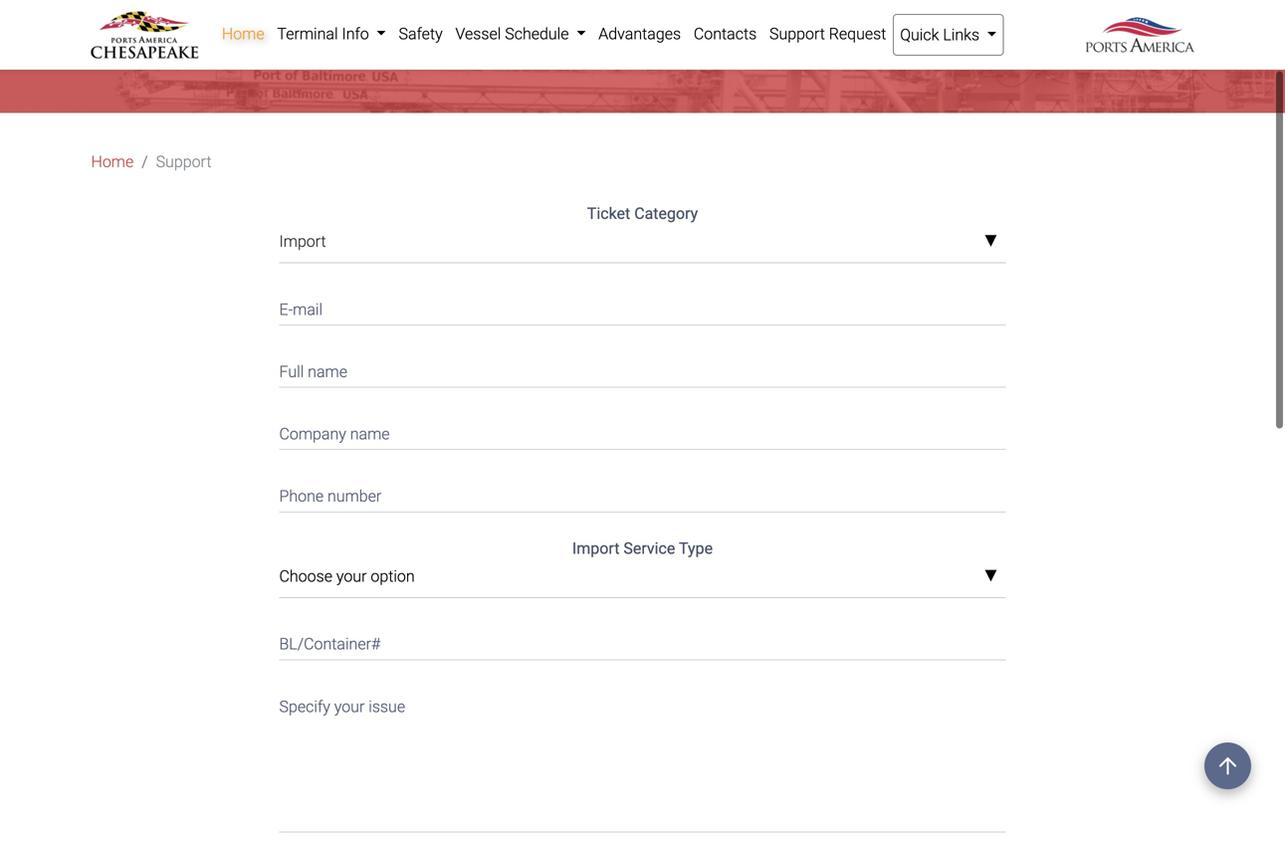 Task type: locate. For each thing, give the bounding box(es) containing it.
full
[[279, 362, 304, 381]]

service
[[624, 539, 676, 558]]

0 vertical spatial home link
[[216, 14, 271, 54]]

full name
[[279, 362, 348, 381]]

name
[[308, 362, 348, 381], [350, 425, 390, 444]]

terminal info link
[[271, 14, 392, 54]]

choose your option
[[279, 567, 415, 586]]

your left issue
[[334, 697, 365, 716]]

0 horizontal spatial home link
[[91, 150, 134, 174]]

1 vertical spatial home
[[91, 152, 134, 171]]

home link
[[216, 14, 271, 54], [91, 150, 134, 174]]

0 horizontal spatial name
[[308, 362, 348, 381]]

import
[[279, 232, 326, 251], [572, 539, 620, 558]]

name right full
[[308, 362, 348, 381]]

1 vertical spatial your
[[334, 697, 365, 716]]

▼ for import
[[984, 233, 998, 250]]

home for bottom home link
[[91, 152, 134, 171]]

home
[[222, 24, 264, 43], [91, 152, 134, 171]]

quick
[[900, 25, 939, 44]]

name right company
[[350, 425, 390, 444]]

specify your issue
[[279, 697, 405, 716]]

Specify your issue text field
[[279, 684, 1006, 833]]

ticket category
[[587, 204, 698, 223]]

contacts link
[[688, 14, 763, 54]]

schedule
[[505, 24, 569, 43]]

mail
[[293, 300, 323, 319]]

support request
[[770, 24, 887, 43]]

name for full name
[[308, 362, 348, 381]]

import left service
[[572, 539, 620, 558]]

0 vertical spatial ▼
[[984, 233, 998, 250]]

choose
[[279, 567, 333, 586]]

▼ for choose your option
[[984, 568, 998, 585]]

1 horizontal spatial support
[[770, 24, 825, 43]]

safety link
[[392, 14, 449, 54]]

1 horizontal spatial home link
[[216, 14, 271, 54]]

0 horizontal spatial import
[[279, 232, 326, 251]]

1 vertical spatial ▼
[[984, 568, 998, 585]]

support for support request
[[770, 24, 825, 43]]

terminal
[[277, 24, 338, 43]]

phone
[[279, 487, 324, 506]]

2 ▼ from the top
[[984, 568, 998, 585]]

company
[[279, 425, 346, 444]]

0 vertical spatial home
[[222, 24, 264, 43]]

phone number
[[279, 487, 382, 506]]

quick links
[[900, 25, 984, 44]]

name for company name
[[350, 425, 390, 444]]

1 vertical spatial import
[[572, 539, 620, 558]]

import up e-mail
[[279, 232, 326, 251]]

E-mail email field
[[279, 287, 1006, 326]]

1 vertical spatial name
[[350, 425, 390, 444]]

0 horizontal spatial support
[[156, 152, 212, 171]]

vessel schedule
[[456, 24, 573, 43]]

quick links link
[[893, 14, 1004, 56]]

0 vertical spatial import
[[279, 232, 326, 251]]

support
[[770, 24, 825, 43], [156, 152, 212, 171]]

your for specify
[[334, 697, 365, 716]]

advantages link
[[592, 14, 688, 54]]

1 vertical spatial support
[[156, 152, 212, 171]]

1 vertical spatial home link
[[91, 150, 134, 174]]

BL/Container# text field
[[279, 622, 1006, 661]]

your left option
[[336, 567, 367, 586]]

0 vertical spatial name
[[308, 362, 348, 381]]

1 horizontal spatial home
[[222, 24, 264, 43]]

safety
[[399, 24, 443, 43]]

your
[[336, 567, 367, 586], [334, 697, 365, 716]]

1 ▼ from the top
[[984, 233, 998, 250]]

0 vertical spatial your
[[336, 567, 367, 586]]

home for the topmost home link
[[222, 24, 264, 43]]

Phone number text field
[[279, 474, 1006, 513]]

▼
[[984, 233, 998, 250], [984, 568, 998, 585]]

1 horizontal spatial import
[[572, 539, 620, 558]]

1 horizontal spatial name
[[350, 425, 390, 444]]

0 vertical spatial support
[[770, 24, 825, 43]]

0 horizontal spatial home
[[91, 152, 134, 171]]

e-mail
[[279, 300, 323, 319]]

Company name text field
[[279, 412, 1006, 450]]



Task type: describe. For each thing, give the bounding box(es) containing it.
vessel schedule link
[[449, 14, 592, 54]]

go to top image
[[1205, 743, 1252, 790]]

contacts
[[694, 24, 757, 43]]

number
[[328, 487, 382, 506]]

support request link
[[763, 14, 893, 54]]

import service type
[[572, 539, 713, 558]]

bl/container#
[[279, 635, 381, 654]]

ticket
[[587, 204, 631, 223]]

vessel
[[456, 24, 501, 43]]

Full name text field
[[279, 350, 1006, 388]]

info
[[342, 24, 369, 43]]

company name
[[279, 425, 390, 444]]

your for choose
[[336, 567, 367, 586]]

type
[[679, 539, 713, 558]]

import for import service type
[[572, 539, 620, 558]]

option
[[371, 567, 415, 586]]

specify
[[279, 697, 330, 716]]

support for support
[[156, 152, 212, 171]]

category
[[634, 204, 698, 223]]

terminal info
[[277, 24, 373, 43]]

issue
[[369, 697, 405, 716]]

e-
[[279, 300, 293, 319]]

request
[[829, 24, 887, 43]]

import for import
[[279, 232, 326, 251]]

links
[[943, 25, 980, 44]]

advantages
[[599, 24, 681, 43]]



Task type: vqa. For each thing, say whether or not it's contained in the screenshot.
the bottommost 'HOME'
yes



